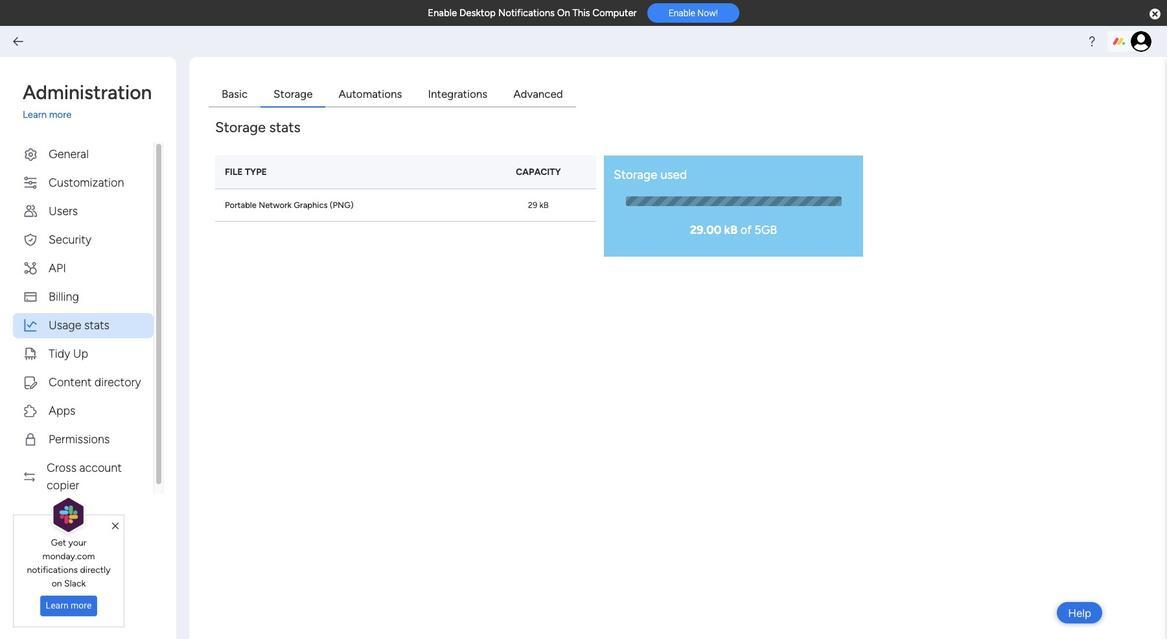 Task type: locate. For each thing, give the bounding box(es) containing it.
0 horizontal spatial kb
[[540, 200, 549, 210]]

advanced
[[514, 88, 563, 100]]

0 vertical spatial storage
[[274, 88, 313, 100]]

content directory button
[[13, 370, 154, 395]]

29 kb
[[528, 200, 549, 210]]

cross account copier button
[[13, 455, 154, 498]]

apps
[[49, 404, 75, 418]]

0 vertical spatial stats
[[269, 118, 301, 136]]

more down slack
[[71, 600, 92, 611]]

enable now! button
[[647, 3, 740, 23]]

your
[[68, 537, 87, 548]]

learn
[[23, 109, 47, 121], [46, 600, 68, 611]]

api
[[49, 261, 66, 275]]

capacity
[[516, 166, 561, 177]]

back to workspace image
[[12, 35, 25, 48]]

enable inside "enable now!" button
[[669, 8, 696, 18]]

this
[[573, 7, 590, 19]]

advanced link
[[501, 83, 576, 107]]

29
[[528, 200, 538, 210]]

stats for usage stats
[[84, 318, 110, 332]]

1 vertical spatial storage
[[215, 118, 266, 136]]

apps button
[[13, 398, 154, 424]]

storage stats
[[215, 118, 301, 136]]

type
[[245, 166, 267, 177]]

0 horizontal spatial storage
[[215, 118, 266, 136]]

0 vertical spatial kb
[[540, 200, 549, 210]]

learn more
[[46, 600, 92, 611]]

1 vertical spatial more
[[71, 600, 92, 611]]

customization button
[[13, 170, 154, 195]]

2 vertical spatial storage
[[614, 167, 658, 182]]

automations link
[[326, 83, 415, 107]]

stats
[[269, 118, 301, 136], [84, 318, 110, 332]]

stats down "billing" button
[[84, 318, 110, 332]]

used
[[661, 167, 687, 182]]

storage left used
[[614, 167, 658, 182]]

1 horizontal spatial enable
[[669, 8, 696, 18]]

29.00
[[690, 223, 722, 237]]

stats inside button
[[84, 318, 110, 332]]

usage stats
[[49, 318, 110, 332]]

storage down basic link
[[215, 118, 266, 136]]

0 horizontal spatial stats
[[84, 318, 110, 332]]

general button
[[13, 142, 154, 167]]

2 horizontal spatial storage
[[614, 167, 658, 182]]

kb
[[540, 200, 549, 210], [725, 223, 738, 237]]

29.00 kb of 5gb
[[690, 223, 777, 237]]

kb left of on the top of the page
[[725, 223, 738, 237]]

0 vertical spatial more
[[49, 109, 72, 121]]

tidy
[[49, 347, 70, 361]]

0 vertical spatial learn
[[23, 109, 47, 121]]

help button
[[1057, 602, 1103, 624]]

stats for storage stats
[[269, 118, 301, 136]]

0 horizontal spatial enable
[[428, 7, 457, 19]]

notifications
[[27, 565, 78, 576]]

storage
[[274, 88, 313, 100], [215, 118, 266, 136], [614, 167, 658, 182]]

enable
[[428, 7, 457, 19], [669, 8, 696, 18]]

1 horizontal spatial storage
[[274, 88, 313, 100]]

general
[[49, 147, 89, 161]]

content directory
[[49, 375, 141, 389]]

content
[[49, 375, 92, 389]]

of
[[741, 223, 752, 237]]

1 vertical spatial stats
[[84, 318, 110, 332]]

stats down storage link
[[269, 118, 301, 136]]

kb right 29
[[540, 200, 549, 210]]

administration learn more
[[23, 81, 152, 121]]

5gb
[[755, 223, 777, 237]]

dapulse close image
[[1150, 8, 1161, 21]]

security button
[[13, 227, 154, 253]]

enable desktop notifications on this computer
[[428, 7, 637, 19]]

integrations
[[428, 88, 488, 100]]

enable left now!
[[669, 8, 696, 18]]

desktop
[[460, 7, 496, 19]]

learn inside the learn more button
[[46, 600, 68, 611]]

storage up storage stats
[[274, 88, 313, 100]]

portable network graphics (png)
[[225, 200, 354, 210]]

permissions
[[49, 432, 110, 446]]

1 horizontal spatial stats
[[269, 118, 301, 136]]

more
[[49, 109, 72, 121], [71, 600, 92, 611]]

learn down administration
[[23, 109, 47, 121]]

1 vertical spatial kb
[[725, 223, 738, 237]]

dapulse x slim image
[[112, 520, 119, 532]]

up
[[73, 347, 88, 361]]

administration
[[23, 81, 152, 104]]

1 vertical spatial learn
[[46, 600, 68, 611]]

storage for storage used
[[614, 167, 658, 182]]

computer
[[593, 7, 637, 19]]

(png)
[[330, 200, 354, 210]]

kb for 29.00
[[725, 223, 738, 237]]

enable left desktop at the left top
[[428, 7, 457, 19]]

kendall parks image
[[1131, 31, 1152, 52]]

1 horizontal spatial kb
[[725, 223, 738, 237]]

cross account copier
[[47, 461, 122, 492]]

file type
[[225, 166, 267, 177]]

more down administration
[[49, 109, 72, 121]]

storage for storage
[[274, 88, 313, 100]]

enable for enable now!
[[669, 8, 696, 18]]

learn down on
[[46, 600, 68, 611]]

storage link
[[261, 83, 326, 107]]



Task type: describe. For each thing, give the bounding box(es) containing it.
get
[[51, 537, 66, 548]]

slack
[[64, 578, 86, 589]]

customization
[[49, 175, 124, 190]]

help image
[[1086, 35, 1099, 48]]

basic link
[[209, 83, 261, 107]]

users
[[49, 204, 78, 218]]

storage used
[[614, 167, 687, 182]]

basic
[[222, 88, 248, 100]]

more inside button
[[71, 600, 92, 611]]

directly
[[80, 565, 111, 576]]

enable for enable desktop notifications on this computer
[[428, 7, 457, 19]]

portable
[[225, 200, 257, 210]]

enable now!
[[669, 8, 718, 18]]

usage
[[49, 318, 81, 332]]

learn more link
[[23, 108, 163, 122]]

cross
[[47, 461, 77, 475]]

billing
[[49, 289, 79, 304]]

usage stats button
[[13, 313, 154, 338]]

monday.com
[[42, 551, 95, 562]]

file
[[225, 166, 243, 177]]

on
[[52, 578, 62, 589]]

on
[[557, 7, 570, 19]]

kb for 29
[[540, 200, 549, 210]]

billing button
[[13, 284, 154, 310]]

security
[[49, 232, 91, 247]]

graphics
[[294, 200, 328, 210]]

notifications
[[498, 7, 555, 19]]

help
[[1068, 606, 1092, 619]]

account
[[79, 461, 122, 475]]

automations
[[339, 88, 402, 100]]

now!
[[698, 8, 718, 18]]

learn more button
[[40, 596, 97, 617]]

users button
[[13, 199, 154, 224]]

copier
[[47, 478, 79, 492]]

integrations link
[[415, 83, 501, 107]]

get your monday.com notifications directly on slack
[[27, 537, 111, 589]]

network
[[259, 200, 292, 210]]

tidy up
[[49, 347, 88, 361]]

api button
[[13, 256, 154, 281]]

directory
[[95, 375, 141, 389]]

storage for storage stats
[[215, 118, 266, 136]]

more inside administration learn more
[[49, 109, 72, 121]]

permissions button
[[13, 427, 154, 452]]

learn inside administration learn more
[[23, 109, 47, 121]]

tidy up button
[[13, 341, 154, 367]]



Task type: vqa. For each thing, say whether or not it's contained in the screenshot.
📋 to the left
no



